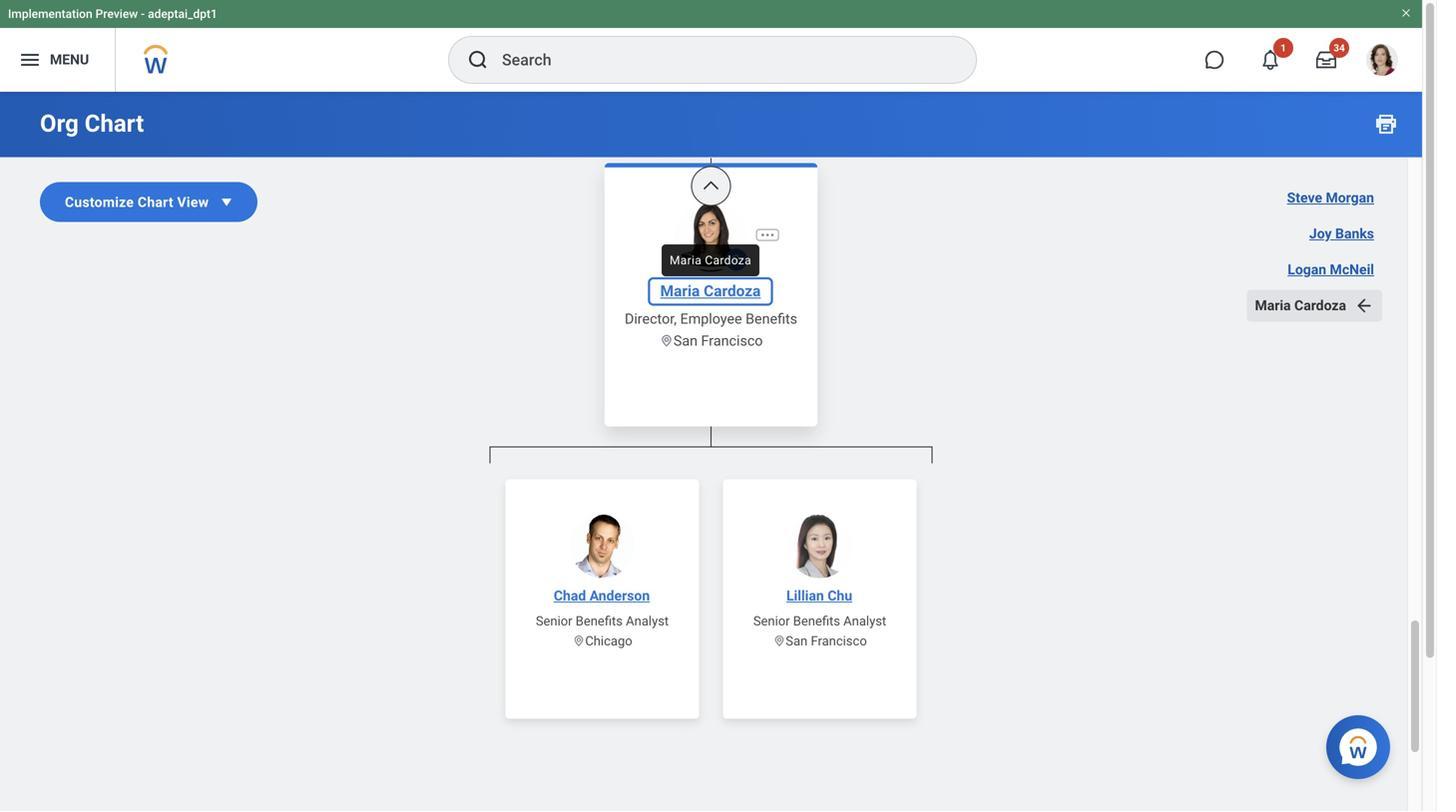 Task type: describe. For each thing, give the bounding box(es) containing it.
lillian chu
[[787, 588, 852, 604]]

cardoza for maria cardoza 'tooltip'
[[707, 252, 754, 266]]

inbox large image
[[1317, 50, 1337, 70]]

director, employee benefits
[[625, 311, 798, 327]]

maria cardoza for maria cardoza 'tooltip'
[[672, 252, 754, 266]]

chart for org
[[85, 109, 144, 138]]

analyst for chu
[[844, 614, 887, 629]]

chad anderson link
[[546, 586, 658, 606]]

related actions image
[[760, 227, 776, 243]]

joy banks button
[[1302, 218, 1382, 250]]

caret down image
[[217, 192, 237, 212]]

chu
[[828, 588, 852, 604]]

notifications large image
[[1261, 50, 1281, 70]]

maria cardoza tooltip
[[658, 237, 768, 280]]

34
[[1334, 42, 1345, 54]]

maria for maria cardoza 'tooltip'
[[672, 252, 704, 266]]

customize chart view
[[65, 194, 209, 210]]

senior benefits analyst for chu
[[753, 614, 887, 629]]

steve morgan button
[[1279, 182, 1382, 214]]

maria cardoza button
[[1247, 290, 1382, 322]]

director,
[[625, 311, 677, 327]]

justify image
[[18, 48, 42, 72]]

maria for maria cardoza 'link' at the top
[[660, 282, 700, 300]]

san for lillian
[[786, 634, 808, 649]]

maria cardoza inside maria cardoza button
[[1255, 297, 1347, 314]]

joy banks
[[1310, 226, 1374, 242]]

san francisco for cardoza
[[674, 333, 763, 349]]

morgan
[[1326, 190, 1374, 206]]

analyst for anderson
[[626, 614, 669, 629]]

francisco for cardoza
[[701, 333, 763, 349]]

implementation
[[8, 7, 93, 21]]

benefits for lillian chu
[[793, 614, 840, 629]]

search image
[[466, 48, 490, 72]]

cardoza inside button
[[1295, 297, 1347, 314]]

lillian
[[787, 588, 824, 604]]

menu
[[50, 52, 89, 68]]

lillian chu link
[[779, 586, 860, 606]]

preview
[[95, 7, 138, 21]]

org
[[40, 109, 79, 138]]

chad anderson
[[554, 588, 650, 604]]

maria inside button
[[1255, 297, 1291, 314]]

maria cardoza link
[[652, 281, 770, 303]]

location image for lillian chu
[[773, 635, 786, 648]]

francisco for chu
[[811, 634, 867, 649]]

maria cardoza, maria cardoza, 2 direct reports element
[[490, 464, 933, 812]]

menu button
[[0, 28, 115, 92]]



Task type: vqa. For each thing, say whether or not it's contained in the screenshot.
topmost the Francisco
yes



Task type: locate. For each thing, give the bounding box(es) containing it.
chart left view at the left top
[[138, 194, 173, 210]]

34 button
[[1305, 38, 1350, 82]]

0 vertical spatial san
[[674, 333, 698, 349]]

org chart main content
[[0, 0, 1422, 812]]

mcneil
[[1330, 262, 1374, 278]]

location image
[[572, 635, 585, 648]]

customize chart view button
[[40, 182, 258, 222]]

1 vertical spatial san francisco
[[786, 634, 867, 649]]

senior for chad anderson
[[536, 614, 573, 629]]

senior benefits analyst down 'lillian chu' link
[[753, 614, 887, 629]]

1 horizontal spatial san francisco
[[786, 634, 867, 649]]

chevron up image
[[701, 176, 721, 196]]

analyst down the chu at the bottom right
[[844, 614, 887, 629]]

cardoza down logan mcneil button
[[1295, 297, 1347, 314]]

maria
[[672, 252, 704, 266], [660, 282, 700, 300], [1255, 297, 1291, 314]]

chart
[[85, 109, 144, 138], [138, 194, 173, 210]]

maria cardoza inside maria cardoza 'tooltip'
[[672, 252, 754, 266]]

0 horizontal spatial san francisco
[[674, 333, 763, 349]]

maria cardoza for maria cardoza 'link' at the top
[[660, 282, 761, 300]]

senior
[[536, 614, 573, 629], [753, 614, 790, 629]]

cardoza for maria cardoza 'link' at the top
[[704, 282, 761, 300]]

implementation preview -   adeptai_dpt1
[[8, 7, 217, 21]]

san francisco
[[674, 333, 763, 349], [786, 634, 867, 649]]

benefits
[[746, 311, 798, 327], [576, 614, 623, 629], [793, 614, 840, 629]]

san francisco down 'lillian chu' link
[[786, 634, 867, 649]]

benefits right employee
[[746, 311, 798, 327]]

senior benefits analyst up chicago at bottom left
[[536, 614, 669, 629]]

senior down lillian
[[753, 614, 790, 629]]

0 vertical spatial san francisco
[[674, 333, 763, 349]]

analyst down anderson
[[626, 614, 669, 629]]

0 horizontal spatial francisco
[[701, 333, 763, 349]]

location image down 'lillian chu' link
[[773, 635, 786, 648]]

1 senior from the left
[[536, 614, 573, 629]]

maria down logan
[[1255, 297, 1291, 314]]

benefits down 'lillian chu' link
[[793, 614, 840, 629]]

senior benefits analyst
[[536, 614, 669, 629], [753, 614, 887, 629]]

francisco inside maria cardoza, maria cardoza, 2 direct reports element
[[811, 634, 867, 649]]

Search Workday  search field
[[502, 38, 935, 82]]

1 analyst from the left
[[626, 614, 669, 629]]

francisco down employee
[[701, 333, 763, 349]]

2 senior benefits analyst from the left
[[753, 614, 887, 629]]

logan mcneil
[[1288, 262, 1374, 278]]

san down lillian
[[786, 634, 808, 649]]

chart for customize
[[138, 194, 173, 210]]

1 vertical spatial location image
[[773, 635, 786, 648]]

logan mcneil button
[[1280, 254, 1382, 286]]

print org chart image
[[1374, 112, 1398, 136]]

maria cardoza up maria cardoza 'link' at the top
[[672, 252, 754, 266]]

chart inside customize chart view button
[[138, 194, 173, 210]]

san francisco down employee
[[674, 333, 763, 349]]

1 horizontal spatial francisco
[[811, 634, 867, 649]]

san down the director, employee benefits
[[674, 333, 698, 349]]

senior benefits analyst for anderson
[[536, 614, 669, 629]]

0 horizontal spatial san
[[674, 333, 698, 349]]

close environment banner image
[[1400, 7, 1412, 19]]

0 horizontal spatial senior
[[536, 614, 573, 629]]

location image
[[659, 334, 674, 348], [773, 635, 786, 648]]

1 horizontal spatial location image
[[773, 635, 786, 648]]

location image down director,
[[659, 334, 674, 348]]

analyst
[[626, 614, 669, 629], [844, 614, 887, 629]]

chart right "org"
[[85, 109, 144, 138]]

cardoza
[[707, 252, 754, 266], [704, 282, 761, 300], [1295, 297, 1347, 314]]

maria inside 'link'
[[660, 282, 700, 300]]

san
[[674, 333, 698, 349], [786, 634, 808, 649]]

maria up director,
[[660, 282, 700, 300]]

maria cardoza inside maria cardoza 'link'
[[660, 282, 761, 300]]

employee
[[680, 311, 742, 327]]

francisco
[[701, 333, 763, 349], [811, 634, 867, 649]]

cardoza up maria cardoza 'link' at the top
[[707, 252, 754, 266]]

senior down chad
[[536, 614, 573, 629]]

francisco down the chu at the bottom right
[[811, 634, 867, 649]]

chicago
[[585, 634, 633, 649]]

maria cardoza up the director, employee benefits
[[660, 282, 761, 300]]

2 senior from the left
[[753, 614, 790, 629]]

maria cardoza down logan
[[1255, 297, 1347, 314]]

location image inside maria cardoza, maria cardoza, 2 direct reports element
[[773, 635, 786, 648]]

1 horizontal spatial senior benefits analyst
[[753, 614, 887, 629]]

0 vertical spatial francisco
[[701, 333, 763, 349]]

0 vertical spatial location image
[[659, 334, 674, 348]]

maria cardoza
[[672, 252, 754, 266], [660, 282, 761, 300], [1255, 297, 1347, 314]]

cardoza inside 'tooltip'
[[707, 252, 754, 266]]

senior for lillian chu
[[753, 614, 790, 629]]

1 senior benefits analyst from the left
[[536, 614, 669, 629]]

steve
[[1287, 190, 1323, 206]]

maria up maria cardoza 'link' at the top
[[672, 252, 704, 266]]

san francisco for chu
[[786, 634, 867, 649]]

0 horizontal spatial senior benefits analyst
[[536, 614, 669, 629]]

chad
[[554, 588, 586, 604]]

cardoza up employee
[[704, 282, 761, 300]]

san for maria
[[674, 333, 698, 349]]

1 vertical spatial chart
[[138, 194, 173, 210]]

-
[[141, 7, 145, 21]]

san inside maria cardoza, maria cardoza, 2 direct reports element
[[786, 634, 808, 649]]

customize
[[65, 194, 134, 210]]

benefits for chad anderson
[[576, 614, 623, 629]]

1
[[1281, 42, 1287, 54]]

adeptai_dpt1
[[148, 7, 217, 21]]

arrow left image
[[1355, 296, 1374, 316]]

banks
[[1336, 226, 1374, 242]]

profile logan mcneil image
[[1367, 44, 1398, 80]]

0 vertical spatial chart
[[85, 109, 144, 138]]

1 horizontal spatial analyst
[[844, 614, 887, 629]]

benefits up chicago at bottom left
[[576, 614, 623, 629]]

1 horizontal spatial senior
[[753, 614, 790, 629]]

1 vertical spatial san
[[786, 634, 808, 649]]

menu banner
[[0, 0, 1422, 92]]

2 analyst from the left
[[844, 614, 887, 629]]

view
[[177, 194, 209, 210]]

san francisco inside maria cardoza, maria cardoza, 2 direct reports element
[[786, 634, 867, 649]]

cardoza inside 'link'
[[704, 282, 761, 300]]

location image for maria cardoza
[[659, 334, 674, 348]]

steve morgan
[[1287, 190, 1374, 206]]

1 button
[[1249, 38, 1294, 82]]

org chart
[[40, 109, 144, 138]]

joy
[[1310, 226, 1332, 242]]

0 horizontal spatial location image
[[659, 334, 674, 348]]

logan
[[1288, 262, 1327, 278]]

anderson
[[590, 588, 650, 604]]

1 horizontal spatial san
[[786, 634, 808, 649]]

maria inside 'tooltip'
[[672, 252, 704, 266]]

1 vertical spatial francisco
[[811, 634, 867, 649]]

0 horizontal spatial analyst
[[626, 614, 669, 629]]



